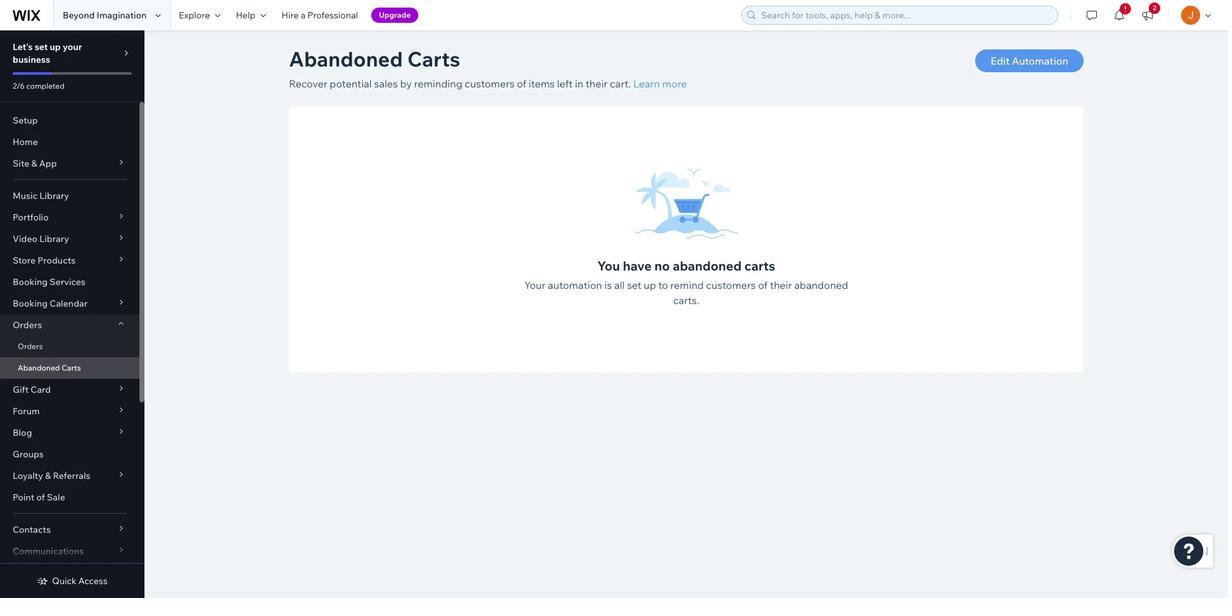 Task type: vqa. For each thing, say whether or not it's contained in the screenshot.
the left Assistant
no



Task type: describe. For each thing, give the bounding box(es) containing it.
gift
[[13, 384, 29, 396]]

booking calendar button
[[0, 293, 139, 314]]

help button
[[228, 0, 274, 30]]

upgrade button
[[372, 8, 419, 23]]

customers inside abandoned carts recover potential sales by reminding customers of items left in their cart. learn more
[[465, 77, 515, 90]]

abandoned carts
[[18, 363, 81, 373]]

products
[[38, 255, 76, 266]]

portfolio button
[[0, 207, 139, 228]]

groups link
[[0, 444, 139, 465]]

left
[[557, 77, 573, 90]]

blog button
[[0, 422, 139, 444]]

video
[[13, 233, 37, 245]]

their inside you have no abandoned carts your automation is all set up to remind customers of their abandoned carts.
[[770, 279, 792, 292]]

automation
[[548, 279, 602, 292]]

gift card
[[13, 384, 51, 396]]

quick access button
[[37, 576, 108, 587]]

beyond imagination
[[63, 10, 147, 21]]

access
[[78, 576, 108, 587]]

store
[[13, 255, 36, 266]]

more
[[663, 77, 687, 90]]

2 button
[[1134, 0, 1162, 30]]

a
[[301, 10, 306, 21]]

video library
[[13, 233, 69, 245]]

set inside let's set up your business
[[35, 41, 48, 53]]

up inside you have no abandoned carts your automation is all set up to remind customers of their abandoned carts.
[[644, 279, 656, 292]]

music library link
[[0, 185, 139, 207]]

gift card button
[[0, 379, 139, 401]]

all
[[615, 279, 625, 292]]

you have no abandoned carts your automation is all set up to remind customers of their abandoned carts.
[[525, 258, 849, 307]]

no
[[655, 258, 670, 274]]

you
[[598, 258, 620, 274]]

setup
[[13, 115, 38, 126]]

library for music library
[[40, 190, 69, 202]]

store products
[[13, 255, 76, 266]]

hire a professional link
[[274, 0, 366, 30]]

home link
[[0, 131, 139, 153]]

sale
[[47, 492, 65, 503]]

quick
[[52, 576, 77, 587]]

of inside you have no abandoned carts your automation is all set up to remind customers of their abandoned carts.
[[759, 279, 768, 292]]

by
[[400, 77, 412, 90]]

app
[[39, 158, 57, 169]]

communications button
[[0, 541, 139, 562]]

learn more link
[[634, 77, 687, 90]]

loyalty & referrals
[[13, 470, 90, 482]]

contacts
[[13, 524, 51, 536]]

items
[[529, 77, 555, 90]]

site & app button
[[0, 153, 139, 174]]

orders for orders popup button
[[13, 320, 42, 331]]

is
[[605, 279, 612, 292]]

site
[[13, 158, 29, 169]]

automation
[[1013, 55, 1069, 67]]

let's
[[13, 41, 33, 53]]

of inside abandoned carts recover potential sales by reminding customers of items left in their cart. learn more
[[517, 77, 527, 90]]

professional
[[308, 10, 358, 21]]

edit automation
[[991, 55, 1069, 67]]

booking services link
[[0, 271, 139, 293]]

upgrade
[[379, 10, 411, 20]]

carts for abandoned carts
[[62, 363, 81, 373]]

to
[[659, 279, 668, 292]]

groups
[[13, 449, 44, 460]]

cart.
[[610, 77, 631, 90]]

help
[[236, 10, 256, 21]]



Task type: locate. For each thing, give the bounding box(es) containing it.
1 horizontal spatial customers
[[706, 279, 756, 292]]

orders inside popup button
[[13, 320, 42, 331]]

1 vertical spatial orders
[[18, 342, 43, 351]]

contacts button
[[0, 519, 139, 541]]

set
[[35, 41, 48, 53], [627, 279, 642, 292]]

1 horizontal spatial abandoned
[[795, 279, 849, 292]]

abandoned inside abandoned carts recover potential sales by reminding customers of items left in their cart. learn more
[[289, 46, 403, 72]]

of left sale
[[36, 492, 45, 503]]

& for site
[[31, 158, 37, 169]]

of down "carts"
[[759, 279, 768, 292]]

their inside abandoned carts recover potential sales by reminding customers of items left in their cart. learn more
[[586, 77, 608, 90]]

0 vertical spatial booking
[[13, 276, 48, 288]]

point of sale link
[[0, 487, 139, 508]]

library for video library
[[39, 233, 69, 245]]

carts.
[[674, 294, 700, 307]]

2/6 completed
[[13, 81, 65, 91]]

explore
[[179, 10, 210, 21]]

1 horizontal spatial set
[[627, 279, 642, 292]]

abandoned inside 'link'
[[18, 363, 60, 373]]

potential
[[330, 77, 372, 90]]

carts up reminding
[[408, 46, 461, 72]]

0 vertical spatial their
[[586, 77, 608, 90]]

up left your at the left
[[50, 41, 61, 53]]

of
[[517, 77, 527, 90], [759, 279, 768, 292], [36, 492, 45, 503]]

0 horizontal spatial set
[[35, 41, 48, 53]]

point
[[13, 492, 34, 503]]

0 horizontal spatial up
[[50, 41, 61, 53]]

portfolio
[[13, 212, 49, 223]]

customers down "carts"
[[706, 279, 756, 292]]

edit
[[991, 55, 1010, 67]]

hire a professional
[[282, 10, 358, 21]]

business
[[13, 54, 50, 65]]

0 vertical spatial &
[[31, 158, 37, 169]]

0 horizontal spatial of
[[36, 492, 45, 503]]

referrals
[[53, 470, 90, 482]]

1 vertical spatial library
[[39, 233, 69, 245]]

your
[[63, 41, 82, 53]]

1 library from the top
[[40, 190, 69, 202]]

0 vertical spatial library
[[40, 190, 69, 202]]

1 horizontal spatial of
[[517, 77, 527, 90]]

library
[[40, 190, 69, 202], [39, 233, 69, 245]]

customers right reminding
[[465, 77, 515, 90]]

1 vertical spatial customers
[[706, 279, 756, 292]]

their down "carts"
[[770, 279, 792, 292]]

1 vertical spatial up
[[644, 279, 656, 292]]

set up business
[[35, 41, 48, 53]]

point of sale
[[13, 492, 65, 503]]

edit automation button
[[976, 49, 1084, 72]]

1 horizontal spatial &
[[45, 470, 51, 482]]

beyond
[[63, 10, 95, 21]]

0 horizontal spatial abandoned
[[18, 363, 60, 373]]

abandoned
[[673, 258, 742, 274], [795, 279, 849, 292]]

0 vertical spatial abandoned
[[289, 46, 403, 72]]

booking calendar
[[13, 298, 88, 309]]

& inside popup button
[[31, 158, 37, 169]]

setup link
[[0, 110, 139, 131]]

orders button
[[0, 314, 139, 336]]

sales
[[374, 77, 398, 90]]

abandoned carts recover potential sales by reminding customers of items left in their cart. learn more
[[289, 46, 687, 90]]

abandoned carts link
[[0, 358, 139, 379]]

services
[[50, 276, 86, 288]]

in
[[575, 77, 584, 90]]

their
[[586, 77, 608, 90], [770, 279, 792, 292]]

carts inside 'link'
[[62, 363, 81, 373]]

loyalty & referrals button
[[0, 465, 139, 487]]

store products button
[[0, 250, 139, 271]]

1 booking from the top
[[13, 276, 48, 288]]

library up portfolio popup button
[[40, 190, 69, 202]]

2 horizontal spatial of
[[759, 279, 768, 292]]

up left the 'to'
[[644, 279, 656, 292]]

forum button
[[0, 401, 139, 422]]

set right all
[[627, 279, 642, 292]]

calendar
[[50, 298, 88, 309]]

communications
[[13, 546, 84, 557]]

abandoned up the potential
[[289, 46, 403, 72]]

card
[[31, 384, 51, 396]]

up inside let's set up your business
[[50, 41, 61, 53]]

library up products
[[39, 233, 69, 245]]

learn
[[634, 77, 660, 90]]

abandoned for abandoned carts
[[18, 363, 60, 373]]

orders
[[13, 320, 42, 331], [18, 342, 43, 351]]

music library
[[13, 190, 69, 202]]

& for loyalty
[[45, 470, 51, 482]]

abandoned for abandoned carts recover potential sales by reminding customers of items left in their cart. learn more
[[289, 46, 403, 72]]

imagination
[[97, 10, 147, 21]]

carts for abandoned carts recover potential sales by reminding customers of items left in their cart. learn more
[[408, 46, 461, 72]]

customers inside you have no abandoned carts your automation is all set up to remind customers of their abandoned carts.
[[706, 279, 756, 292]]

2 library from the top
[[39, 233, 69, 245]]

video library button
[[0, 228, 139, 250]]

orders down booking calendar
[[13, 320, 42, 331]]

2 booking from the top
[[13, 298, 48, 309]]

of left "items"
[[517, 77, 527, 90]]

orders for orders link
[[18, 342, 43, 351]]

booking for booking services
[[13, 276, 48, 288]]

carts down orders link
[[62, 363, 81, 373]]

abandoned up card on the left of page
[[18, 363, 60, 373]]

carts
[[745, 258, 776, 274]]

0 vertical spatial customers
[[465, 77, 515, 90]]

completed
[[26, 81, 65, 91]]

site & app
[[13, 158, 57, 169]]

1 vertical spatial &
[[45, 470, 51, 482]]

0 vertical spatial carts
[[408, 46, 461, 72]]

1 horizontal spatial up
[[644, 279, 656, 292]]

1 vertical spatial their
[[770, 279, 792, 292]]

booking services
[[13, 276, 86, 288]]

1 vertical spatial set
[[627, 279, 642, 292]]

1 vertical spatial carts
[[62, 363, 81, 373]]

orders link
[[0, 336, 139, 358]]

0 vertical spatial orders
[[13, 320, 42, 331]]

1 vertical spatial abandoned
[[18, 363, 60, 373]]

remind
[[671, 279, 704, 292]]

of inside 'sidebar' element
[[36, 492, 45, 503]]

library inside the video library dropdown button
[[39, 233, 69, 245]]

let's set up your business
[[13, 41, 82, 65]]

& right site
[[31, 158, 37, 169]]

music
[[13, 190, 38, 202]]

booking down the booking services
[[13, 298, 48, 309]]

recover
[[289, 77, 328, 90]]

0 horizontal spatial &
[[31, 158, 37, 169]]

1 vertical spatial abandoned
[[795, 279, 849, 292]]

reminding
[[414, 77, 463, 90]]

0 vertical spatial set
[[35, 41, 48, 53]]

abandoned
[[289, 46, 403, 72], [18, 363, 60, 373]]

quick access
[[52, 576, 108, 587]]

your
[[525, 279, 546, 292]]

1 horizontal spatial carts
[[408, 46, 461, 72]]

customers
[[465, 77, 515, 90], [706, 279, 756, 292]]

& right loyalty
[[45, 470, 51, 482]]

home
[[13, 136, 38, 148]]

booking for booking calendar
[[13, 298, 48, 309]]

library inside music library link
[[40, 190, 69, 202]]

their right in at the left top of page
[[586, 77, 608, 90]]

& inside popup button
[[45, 470, 51, 482]]

carts inside abandoned carts recover potential sales by reminding customers of items left in their cart. learn more
[[408, 46, 461, 72]]

2/6
[[13, 81, 25, 91]]

0 horizontal spatial carts
[[62, 363, 81, 373]]

2 vertical spatial of
[[36, 492, 45, 503]]

0 horizontal spatial abandoned
[[673, 258, 742, 274]]

0 horizontal spatial customers
[[465, 77, 515, 90]]

booking inside dropdown button
[[13, 298, 48, 309]]

blog
[[13, 427, 32, 439]]

Search for tools, apps, help & more... field
[[758, 6, 1054, 24]]

1 vertical spatial of
[[759, 279, 768, 292]]

&
[[31, 158, 37, 169], [45, 470, 51, 482]]

1 horizontal spatial their
[[770, 279, 792, 292]]

sidebar element
[[0, 30, 145, 599]]

forum
[[13, 406, 40, 417]]

1 vertical spatial booking
[[13, 298, 48, 309]]

0 horizontal spatial their
[[586, 77, 608, 90]]

booking down the store
[[13, 276, 48, 288]]

1 horizontal spatial abandoned
[[289, 46, 403, 72]]

set inside you have no abandoned carts your automation is all set up to remind customers of their abandoned carts.
[[627, 279, 642, 292]]

up
[[50, 41, 61, 53], [644, 279, 656, 292]]

have
[[623, 258, 652, 274]]

2
[[1153, 4, 1157, 12]]

0 vertical spatial abandoned
[[673, 258, 742, 274]]

hire
[[282, 10, 299, 21]]

booking
[[13, 276, 48, 288], [13, 298, 48, 309]]

orders up the abandoned carts
[[18, 342, 43, 351]]

0 vertical spatial up
[[50, 41, 61, 53]]

0 vertical spatial of
[[517, 77, 527, 90]]



